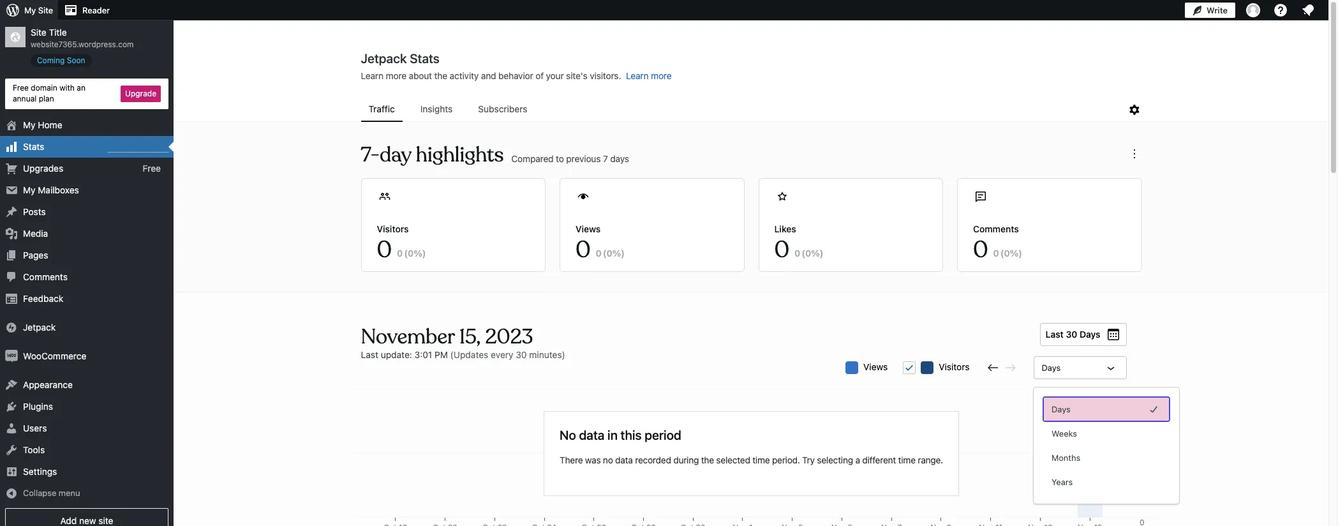 Task type: describe. For each thing, give the bounding box(es) containing it.
was
[[585, 454, 601, 465]]

range.
[[918, 454, 943, 465]]

tools
[[23, 444, 45, 455]]

menu
[[59, 487, 80, 498]]

plugins link
[[0, 396, 174, 417]]

menu inside jetpack stats main content
[[361, 98, 1127, 122]]

img image for jetpack
[[5, 321, 18, 334]]

subscribers link
[[471, 98, 535, 121]]

visitors.
[[590, 70, 621, 81]]

posts
[[23, 206, 46, 217]]

compared
[[512, 153, 554, 164]]

%) for likes 0 0 ( 0 %)
[[811, 248, 824, 259]]

free for free domain with an annual plan
[[13, 83, 29, 93]]

last inside november 15, 2023 last update: 3:01 pm (updates every 30 minutes)
[[361, 349, 379, 360]]

jetpack stats main content
[[174, 50, 1329, 526]]

30 inside button
[[1066, 329, 1078, 340]]

views 0 0 ( 0 %)
[[576, 223, 625, 264]]

title
[[49, 27, 67, 38]]

there
[[560, 454, 583, 465]]

visitors 0 0 ( 0 %)
[[377, 223, 426, 264]]

weeks
[[1052, 428, 1078, 439]]

appearance link
[[0, 374, 174, 396]]

visitors for visitors 0 0 ( 0 %)
[[377, 223, 409, 234]]

help image
[[1274, 3, 1289, 18]]

( for comments 0 0 ( 0 %)
[[1001, 248, 1004, 259]]

last 30 days button
[[1040, 323, 1127, 346]]

days button
[[1034, 356, 1127, 379]]

no
[[560, 427, 576, 442]]

insights link
[[413, 98, 460, 121]]

( for views 0 0 ( 0 %)
[[603, 248, 607, 259]]

none checkbox inside jetpack stats main content
[[903, 361, 916, 374]]

my mailboxes
[[23, 184, 79, 195]]

%) for visitors 0 0 ( 0 %)
[[414, 248, 426, 259]]

my for my site
[[24, 5, 36, 15]]

%) for views 0 0 ( 0 %)
[[613, 248, 625, 259]]

7-
[[361, 142, 380, 168]]

a
[[856, 454, 860, 465]]

Weeks button
[[1044, 422, 1170, 445]]

soon
[[67, 56, 85, 65]]

media
[[23, 228, 48, 238]]

during
[[674, 454, 699, 465]]

Years button
[[1044, 470, 1170, 493]]

users link
[[0, 417, 174, 439]]

days inside button
[[1080, 329, 1101, 340]]

%) for comments 0 0 ( 0 %)
[[1010, 248, 1023, 259]]

Days button
[[1044, 398, 1170, 421]]

website7365.wordpress.com
[[31, 40, 134, 49]]

7
[[603, 153, 608, 164]]

woocommerce
[[23, 350, 86, 361]]

learn more link
[[626, 70, 672, 81]]

media link
[[0, 223, 174, 244]]

about
[[409, 70, 432, 81]]

1 vertical spatial data
[[615, 454, 633, 465]]

visitors for visitors
[[939, 361, 970, 372]]

days for days dropdown button
[[1042, 363, 1061, 373]]

settings link
[[0, 461, 174, 482]]

my mailboxes link
[[0, 179, 174, 201]]

stats link
[[0, 136, 174, 157]]

of
[[536, 70, 544, 81]]

settings
[[23, 466, 57, 477]]

try
[[803, 454, 815, 465]]

more
[[386, 70, 407, 81]]

learn
[[361, 70, 384, 81]]

this
[[621, 427, 642, 442]]

jetpack stats
[[361, 51, 440, 66]]

traffic
[[369, 103, 395, 114]]

different
[[863, 454, 896, 465]]

likes 0 0 ( 0 %)
[[775, 223, 824, 264]]

previous
[[566, 153, 601, 164]]

free for free
[[143, 162, 161, 173]]

pages link
[[0, 244, 174, 266]]

collapse menu link
[[0, 482, 174, 503]]

last inside button
[[1046, 329, 1064, 340]]

views for views 0 0 ( 0 %)
[[576, 223, 601, 234]]

selecting
[[817, 454, 853, 465]]

comments link
[[0, 266, 174, 288]]

annual plan
[[13, 94, 54, 103]]

collapse
[[23, 487, 56, 498]]

write
[[1207, 5, 1228, 15]]

(updates
[[450, 349, 489, 360]]

home
[[38, 119, 62, 130]]

activity
[[450, 70, 479, 81]]

days for days 'button' in the bottom right of the page
[[1052, 404, 1071, 414]]

write link
[[1185, 0, 1236, 20]]

feedback link
[[0, 288, 174, 309]]

upgrade button
[[121, 85, 161, 102]]

compared to previous 7 days
[[512, 153, 629, 164]]

3:01
[[415, 349, 432, 360]]

likes
[[775, 223, 797, 234]]

( for likes 0 0 ( 0 %)
[[802, 248, 806, 259]]

your
[[546, 70, 564, 81]]

collapse menu
[[23, 487, 80, 498]]

subscribers
[[478, 103, 528, 114]]

comments for comments
[[23, 271, 68, 282]]

free domain with an annual plan
[[13, 83, 85, 103]]

my for my home
[[23, 119, 35, 130]]

1 time from the left
[[753, 454, 770, 465]]



Task type: locate. For each thing, give the bounding box(es) containing it.
1 horizontal spatial data
[[615, 454, 633, 465]]

1 vertical spatial visitors
[[939, 361, 970, 372]]

1 vertical spatial last
[[361, 349, 379, 360]]

1 vertical spatial days
[[1042, 363, 1061, 373]]

1 img image from the top
[[5, 321, 18, 334]]

1 horizontal spatial last
[[1046, 329, 1064, 340]]

my home
[[23, 119, 62, 130]]

img image left woocommerce at the bottom
[[5, 350, 18, 362]]

insights
[[421, 103, 453, 114]]

site inside site title website7365.wordpress.com coming soon
[[31, 27, 46, 38]]

1 horizontal spatial time
[[899, 454, 916, 465]]

comments for comments 0 0 ( 0 %)
[[974, 223, 1019, 234]]

0 vertical spatial views
[[576, 223, 601, 234]]

7-day highlights
[[361, 142, 504, 168]]

pm
[[435, 349, 448, 360]]

feedback
[[23, 293, 63, 304]]

( inside views 0 0 ( 0 %)
[[603, 248, 607, 259]]

coming
[[37, 56, 65, 65]]

0 horizontal spatial comments
[[23, 271, 68, 282]]

years
[[1052, 477, 1073, 487]]

1 vertical spatial free
[[143, 162, 161, 173]]

my left reader link
[[24, 5, 36, 15]]

my for my mailboxes
[[23, 184, 35, 195]]

days inside 'button'
[[1052, 404, 1071, 414]]

1 horizontal spatial the
[[701, 454, 714, 465]]

15,
[[459, 324, 481, 350]]

data
[[579, 427, 605, 442], [615, 454, 633, 465]]

period.
[[772, 454, 800, 465]]

free down highest hourly views 0 image
[[143, 162, 161, 173]]

no data in this period
[[560, 427, 682, 442]]

2 vertical spatial days
[[1052, 404, 1071, 414]]

period
[[645, 427, 682, 442]]

highlights
[[416, 142, 504, 168]]

appearance
[[23, 379, 73, 390]]

stats
[[23, 141, 44, 152]]

2023
[[485, 324, 533, 350]]

0 vertical spatial comments
[[974, 223, 1019, 234]]

users
[[23, 422, 47, 433]]

in
[[608, 427, 618, 442]]

1 horizontal spatial 30
[[1066, 329, 1078, 340]]

2 vertical spatial my
[[23, 184, 35, 195]]

0 vertical spatial last
[[1046, 329, 1064, 340]]

None checkbox
[[903, 361, 916, 374]]

30
[[1066, 329, 1078, 340], [516, 349, 527, 360]]

%) inside views 0 0 ( 0 %)
[[613, 248, 625, 259]]

with
[[59, 83, 75, 93]]

0 horizontal spatial last
[[361, 349, 379, 360]]

last left update:
[[361, 349, 379, 360]]

jetpack stats learn more about the activity and behavior of your site's visitors. learn more
[[361, 51, 672, 81]]

day
[[380, 142, 411, 168]]

the inside jetpack stats learn more about the activity and behavior of your site's visitors. learn more
[[434, 70, 448, 81]]

1 vertical spatial 30
[[516, 349, 527, 360]]

my profile image
[[1247, 3, 1261, 17]]

0 vertical spatial visitors
[[377, 223, 409, 234]]

( inside visitors 0 0 ( 0 %)
[[404, 248, 408, 259]]

2 %) from the left
[[613, 248, 625, 259]]

0 horizontal spatial the
[[434, 70, 448, 81]]

tools link
[[0, 439, 174, 461]]

selected
[[717, 454, 751, 465]]

Months button
[[1044, 446, 1170, 469]]

0 vertical spatial the
[[434, 70, 448, 81]]

the right during
[[701, 454, 714, 465]]

4 %) from the left
[[1010, 248, 1023, 259]]

%) inside the likes 0 0 ( 0 %)
[[811, 248, 824, 259]]

days down "last 30 days"
[[1042, 363, 1061, 373]]

the right about
[[434, 70, 448, 81]]

data left "in"
[[579, 427, 605, 442]]

november
[[361, 324, 455, 350]]

2
[[1140, 390, 1145, 400]]

days inside dropdown button
[[1042, 363, 1061, 373]]

my site link
[[0, 0, 58, 20]]

free
[[13, 83, 29, 93], [143, 162, 161, 173]]

site left title
[[31, 27, 46, 38]]

my home link
[[0, 114, 174, 136]]

free up the annual plan
[[13, 83, 29, 93]]

0 vertical spatial days
[[1080, 329, 1101, 340]]

1 horizontal spatial comments
[[974, 223, 1019, 234]]

free inside free domain with an annual plan
[[13, 83, 29, 93]]

days
[[1080, 329, 1101, 340], [1042, 363, 1061, 373], [1052, 404, 1071, 414]]

1 horizontal spatial free
[[143, 162, 161, 173]]

time left range.
[[899, 454, 916, 465]]

views for views
[[864, 361, 888, 372]]

100,000
[[1116, 390, 1145, 400]]

menu containing traffic
[[361, 98, 1127, 122]]

1 %) from the left
[[414, 248, 426, 259]]

0 horizontal spatial 30
[[516, 349, 527, 360]]

( inside comments 0 0 ( 0 %)
[[1001, 248, 1004, 259]]

1 vertical spatial site
[[31, 27, 46, 38]]

img image for woocommerce
[[5, 350, 18, 362]]

2 time from the left
[[899, 454, 916, 465]]

menu
[[361, 98, 1127, 122]]

comments inside comments 0 0 ( 0 %)
[[974, 223, 1019, 234]]

%) inside comments 0 0 ( 0 %)
[[1010, 248, 1023, 259]]

comments
[[974, 223, 1019, 234], [23, 271, 68, 282]]

0 horizontal spatial visitors
[[377, 223, 409, 234]]

days up weeks
[[1052, 404, 1071, 414]]

woocommerce link
[[0, 345, 174, 367]]

recorded
[[635, 454, 671, 465]]

views inside views 0 0 ( 0 %)
[[576, 223, 601, 234]]

every
[[491, 349, 514, 360]]

0 vertical spatial site
[[38, 5, 53, 15]]

30 up days dropdown button
[[1066, 329, 1078, 340]]

site up title
[[38, 5, 53, 15]]

visitors inside visitors 0 0 ( 0 %)
[[377, 223, 409, 234]]

no
[[603, 454, 613, 465]]

my site
[[24, 5, 53, 15]]

0 horizontal spatial views
[[576, 223, 601, 234]]

2 img image from the top
[[5, 350, 18, 362]]

data right "no"
[[615, 454, 633, 465]]

img image left jetpack
[[5, 321, 18, 334]]

2 ( from the left
[[603, 248, 607, 259]]

0 horizontal spatial time
[[753, 454, 770, 465]]

last 30 days
[[1046, 329, 1101, 340]]

my left 'home'
[[23, 119, 35, 130]]

mailboxes
[[38, 184, 79, 195]]

days
[[610, 153, 629, 164]]

img image inside jetpack "link"
[[5, 321, 18, 334]]

november 15, 2023 last update: 3:01 pm (updates every 30 minutes)
[[361, 324, 566, 360]]

the
[[434, 70, 448, 81], [701, 454, 714, 465]]

0 horizontal spatial free
[[13, 83, 29, 93]]

pages
[[23, 249, 48, 260]]

days up days dropdown button
[[1080, 329, 1101, 340]]

3 ( from the left
[[802, 248, 806, 259]]

%) inside visitors 0 0 ( 0 %)
[[414, 248, 426, 259]]

comments inside comments link
[[23, 271, 68, 282]]

option group containing days
[[1044, 398, 1170, 493]]

time left period.
[[753, 454, 770, 465]]

1 vertical spatial the
[[701, 454, 714, 465]]

img image
[[5, 321, 18, 334], [5, 350, 18, 362]]

0 vertical spatial img image
[[5, 321, 18, 334]]

months
[[1052, 453, 1081, 463]]

there was no data recorded during the selected time period. try selecting a different time range.
[[560, 454, 943, 465]]

and
[[481, 70, 496, 81]]

my
[[24, 5, 36, 15], [23, 119, 35, 130], [23, 184, 35, 195]]

upgrades
[[23, 163, 63, 173]]

0 vertical spatial 30
[[1066, 329, 1078, 340]]

( inside the likes 0 0 ( 0 %)
[[802, 248, 806, 259]]

reader link
[[58, 0, 115, 20]]

1 vertical spatial views
[[864, 361, 888, 372]]

4 ( from the left
[[1001, 248, 1004, 259]]

0 vertical spatial data
[[579, 427, 605, 442]]

( for visitors 0 0 ( 0 %)
[[404, 248, 408, 259]]

site's
[[566, 70, 588, 81]]

jetpack
[[23, 321, 56, 332]]

0 horizontal spatial data
[[579, 427, 605, 442]]

highest hourly views 0 image
[[108, 144, 169, 152]]

upgrade
[[125, 89, 156, 98]]

views
[[576, 223, 601, 234], [864, 361, 888, 372]]

30 right every on the bottom
[[516, 349, 527, 360]]

jetpack link
[[0, 316, 174, 338]]

to
[[556, 153, 564, 164]]

an
[[77, 83, 85, 93]]

100,000 2
[[1116, 390, 1145, 400]]

posts link
[[0, 201, 174, 223]]

site
[[38, 5, 53, 15], [31, 27, 46, 38]]

1 ( from the left
[[404, 248, 408, 259]]

1 vertical spatial img image
[[5, 350, 18, 362]]

my up posts at left
[[23, 184, 35, 195]]

0 vertical spatial my
[[24, 5, 36, 15]]

1 horizontal spatial views
[[864, 361, 888, 372]]

1 vertical spatial comments
[[23, 271, 68, 282]]

option group
[[1044, 398, 1170, 493]]

traffic link
[[361, 98, 403, 121]]

reader
[[82, 5, 110, 15]]

0 vertical spatial free
[[13, 83, 29, 93]]

learn more
[[626, 70, 672, 81]]

1 horizontal spatial visitors
[[939, 361, 970, 372]]

3 %) from the left
[[811, 248, 824, 259]]

manage your notifications image
[[1301, 3, 1316, 18]]

img image inside woocommerce link
[[5, 350, 18, 362]]

behavior
[[499, 70, 533, 81]]

1 vertical spatial my
[[23, 119, 35, 130]]

30 inside november 15, 2023 last update: 3:01 pm (updates every 30 minutes)
[[516, 349, 527, 360]]

last up days dropdown button
[[1046, 329, 1064, 340]]



